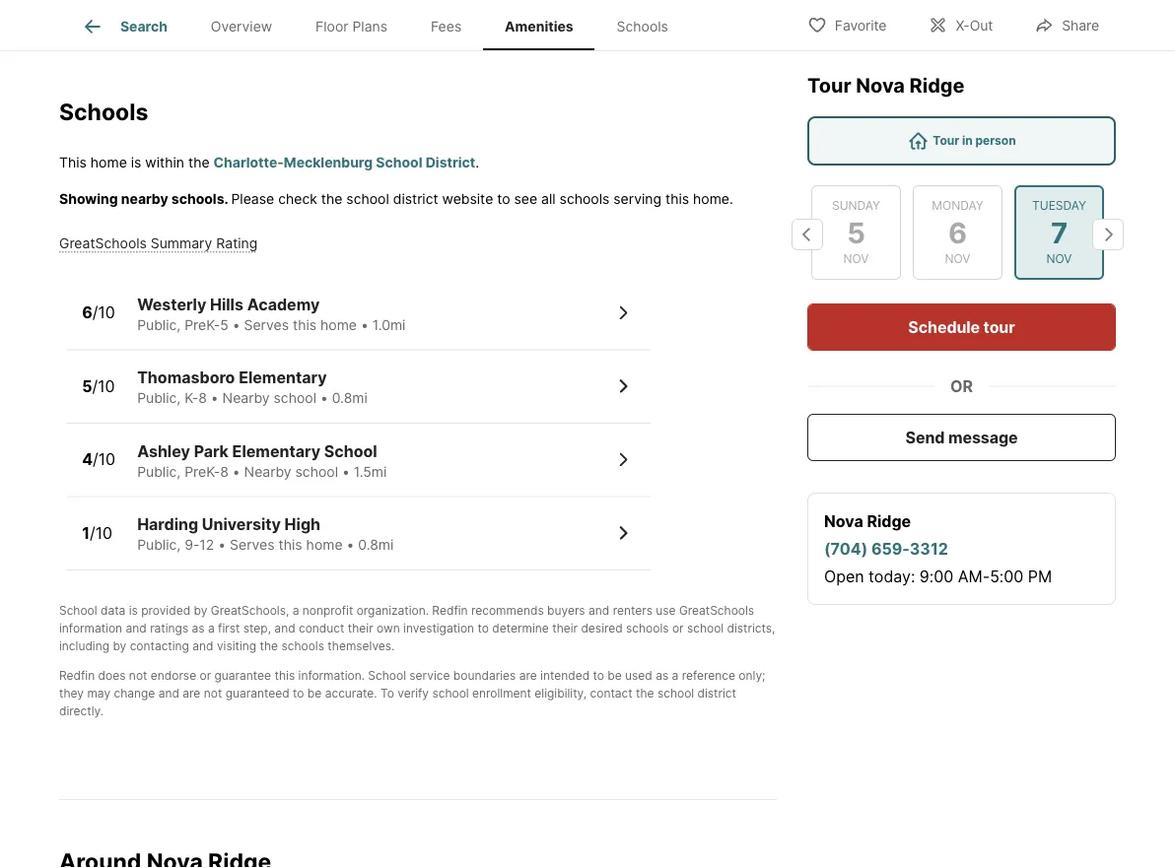 Task type: locate. For each thing, give the bounding box(es) containing it.
data
[[101, 604, 126, 618]]

1 /10
[[82, 524, 113, 543]]

/10
[[92, 303, 115, 322], [92, 377, 115, 396], [93, 450, 115, 469], [90, 524, 113, 543]]

check
[[278, 190, 317, 207]]

endorse
[[151, 669, 196, 683]]

to down recommends
[[478, 621, 489, 636]]

serves inside westerly hills academy public, prek-5 • serves this home • 1.0mi
[[244, 316, 289, 333]]

serves down university at the left
[[230, 537, 275, 553]]

ridge inside the nova ridge (704) 659-3312 open today: 9:00 am-5:00 pm
[[867, 512, 911, 531]]

1 horizontal spatial be
[[608, 669, 622, 683]]

directly.
[[59, 704, 104, 719]]

may
[[87, 686, 111, 701]]

are up enrollment
[[519, 669, 537, 683]]

0 vertical spatial are
[[519, 669, 537, 683]]

1 vertical spatial not
[[204, 686, 222, 701]]

website
[[442, 190, 493, 207]]

0 vertical spatial 6
[[948, 215, 967, 250]]

0 vertical spatial a
[[292, 604, 299, 618]]

1 vertical spatial district
[[698, 686, 736, 701]]

a left first
[[208, 621, 215, 636]]

nova up (704)
[[824, 512, 863, 531]]

0 vertical spatial schools
[[617, 18, 668, 35]]

1 horizontal spatial a
[[292, 604, 299, 618]]

1 nov from the left
[[844, 252, 869, 266]]

5 /10
[[82, 377, 115, 396]]

to up contact
[[593, 669, 604, 683]]

1 horizontal spatial nov
[[945, 252, 971, 266]]

district down reference
[[698, 686, 736, 701]]

schools tab
[[595, 3, 690, 50]]

2 vertical spatial a
[[672, 669, 679, 683]]

school
[[346, 190, 389, 207], [274, 390, 316, 406], [295, 463, 338, 480], [687, 621, 724, 636], [432, 686, 469, 701], [658, 686, 694, 701]]

to inside guaranteed to be accurate. to verify school enrollment eligibility, contact the school district directly.
[[293, 686, 304, 701]]

0 horizontal spatial schools
[[59, 98, 148, 125]]

schools right all
[[560, 190, 610, 207]]

including
[[59, 639, 109, 653]]

0 vertical spatial schools
[[560, 190, 610, 207]]

0 horizontal spatial tour
[[807, 73, 852, 98]]

and up "redfin does not endorse or guarantee this information." at the left bottom
[[193, 639, 213, 653]]

1 horizontal spatial district
[[698, 686, 736, 701]]

greatschools up districts,
[[679, 604, 754, 618]]

0 vertical spatial not
[[129, 669, 147, 683]]

3 public, from the top
[[137, 463, 181, 480]]

1 horizontal spatial are
[[519, 669, 537, 683]]

redfin inside the , a nonprofit organization. redfin recommends buyers and renters use greatschools information and ratings as a
[[432, 604, 468, 618]]

x-out button
[[911, 4, 1010, 45]]

1 public, from the top
[[137, 316, 181, 333]]

nova inside the nova ridge (704) 659-3312 open today: 9:00 am-5:00 pm
[[824, 512, 863, 531]]

nearby
[[222, 390, 270, 406], [244, 463, 291, 480]]

.
[[475, 154, 479, 170]]

0 vertical spatial or
[[672, 621, 684, 636]]

0 vertical spatial nearby
[[222, 390, 270, 406]]

park
[[194, 441, 229, 461]]

their
[[348, 621, 373, 636], [552, 621, 578, 636]]

6 down monday
[[948, 215, 967, 250]]

home inside harding university high public, 9-12 • serves this home • 0.8mi
[[306, 537, 343, 553]]

to inside first step, and conduct their own investigation to determine their desired schools or school districts, including by contacting and visiting the schools themselves.
[[478, 621, 489, 636]]

1 vertical spatial 5
[[220, 316, 228, 333]]

/10 up 4 /10
[[92, 377, 115, 396]]

public, down harding
[[137, 537, 181, 553]]

verify
[[398, 686, 429, 701]]

0 horizontal spatial or
[[200, 669, 211, 683]]

fees tab
[[409, 3, 483, 50]]

2 nov from the left
[[945, 252, 971, 266]]

or inside first step, and conduct their own investigation to determine their desired schools or school districts, including by contacting and visiting the schools themselves.
[[672, 621, 684, 636]]

public, down ashley
[[137, 463, 181, 480]]

k-
[[185, 390, 198, 406]]

public, down westerly
[[137, 316, 181, 333]]

or
[[672, 621, 684, 636], [200, 669, 211, 683]]

0 vertical spatial elementary
[[239, 368, 327, 387]]

0 vertical spatial as
[[192, 621, 205, 636]]

1 vertical spatial be
[[307, 686, 322, 701]]

• up ashley park elementary school public, prek-8 • nearby school • 1.5mi in the left of the page
[[320, 390, 328, 406]]

0 horizontal spatial are
[[183, 686, 200, 701]]

3312
[[910, 539, 948, 559]]

12
[[199, 537, 214, 553]]

schools
[[617, 18, 668, 35], [59, 98, 148, 125]]

school down service
[[432, 686, 469, 701]]

the down step,
[[260, 639, 278, 653]]

to down information.
[[293, 686, 304, 701]]

1
[[82, 524, 90, 543]]

next image
[[1092, 219, 1124, 250]]

or down use
[[672, 621, 684, 636]]

tour
[[807, 73, 852, 98], [933, 134, 959, 148]]

school down charlotte-mecklenburg school district link
[[346, 190, 389, 207]]

2 horizontal spatial a
[[672, 669, 679, 683]]

1 vertical spatial ridge
[[867, 512, 911, 531]]

school inside ashley park elementary school public, prek-8 • nearby school • 1.5mi
[[295, 463, 338, 480]]

2 vertical spatial home
[[306, 537, 343, 553]]

1 vertical spatial elementary
[[232, 441, 321, 461]]

5 up the 4
[[82, 377, 92, 396]]

0.8mi
[[332, 390, 368, 406], [358, 537, 394, 553]]

charlotte-
[[214, 154, 284, 170]]

prek- inside ashley park elementary school public, prek-8 • nearby school • 1.5mi
[[185, 463, 220, 480]]

to
[[381, 686, 394, 701]]

nearby inside thomasboro elementary public, k-8 • nearby school • 0.8mi
[[222, 390, 270, 406]]

tour nova ridge
[[807, 73, 965, 98]]

0 horizontal spatial a
[[208, 621, 215, 636]]

ridge up tour in person option
[[910, 73, 965, 98]]

nova ridge (704) 659-3312 open today: 9:00 am-5:00 pm
[[824, 512, 1052, 586]]

5 down sunday
[[847, 215, 865, 250]]

0 vertical spatial by
[[194, 604, 207, 618]]

monday 6 nov
[[932, 199, 984, 266]]

not up change at left bottom
[[129, 669, 147, 683]]

in
[[962, 134, 973, 148]]

school inside school service boundaries are intended to be used as a reference only; they may change and are not
[[368, 669, 406, 683]]

nov down sunday
[[844, 252, 869, 266]]

2 public, from the top
[[137, 390, 181, 406]]

public,
[[137, 316, 181, 333], [137, 390, 181, 406], [137, 463, 181, 480], [137, 537, 181, 553]]

0 horizontal spatial 6
[[82, 303, 92, 322]]

x-
[[956, 17, 970, 34]]

redfin up they
[[59, 669, 95, 683]]

nov inside sunday 5 nov
[[844, 252, 869, 266]]

0 horizontal spatial by
[[113, 639, 126, 653]]

the down "used"
[[636, 686, 654, 701]]

is right data
[[129, 604, 138, 618]]

0 vertical spatial is
[[131, 154, 141, 170]]

1 vertical spatial schools
[[626, 621, 669, 636]]

0.8mi up 1.5mi
[[332, 390, 368, 406]]

please
[[231, 190, 274, 207]]

charlotte-mecklenburg school district link
[[214, 154, 475, 170]]

5 down hills
[[220, 316, 228, 333]]

0 vertical spatial redfin
[[432, 604, 468, 618]]

this down academy
[[293, 316, 317, 333]]

district down district
[[393, 190, 438, 207]]

6 up 5 /10
[[82, 303, 92, 322]]

be down information.
[[307, 686, 322, 701]]

be up contact
[[608, 669, 622, 683]]

ridge up 659-
[[867, 512, 911, 531]]

1 vertical spatial nearby
[[244, 463, 291, 480]]

tour in person option
[[807, 116, 1116, 166]]

•
[[232, 316, 240, 333], [361, 316, 369, 333], [211, 390, 219, 406], [320, 390, 328, 406], [232, 463, 240, 480], [342, 463, 350, 480], [218, 537, 226, 553], [347, 537, 354, 553]]

amenities
[[505, 18, 573, 35]]

sunday
[[832, 199, 880, 213]]

0 vertical spatial district
[[393, 190, 438, 207]]

as right "used"
[[656, 669, 669, 683]]

ridge
[[910, 73, 965, 98], [867, 512, 911, 531]]

organization.
[[357, 604, 429, 618]]

1 horizontal spatial as
[[656, 669, 669, 683]]

nearby right "k-" on the left
[[222, 390, 270, 406]]

0.8mi up organization.
[[358, 537, 394, 553]]

nov
[[844, 252, 869, 266], [945, 252, 971, 266], [1047, 252, 1072, 266]]

1 vertical spatial is
[[129, 604, 138, 618]]

1 vertical spatial 0.8mi
[[358, 537, 394, 553]]

1 vertical spatial prek-
[[185, 463, 220, 480]]

redfin up investigation
[[432, 604, 468, 618]]

the inside first step, and conduct their own investigation to determine their desired schools or school districts, including by contacting and visiting the schools themselves.
[[260, 639, 278, 653]]

floor plans
[[316, 18, 388, 35]]

see
[[514, 190, 537, 207]]

overview tab
[[189, 3, 294, 50]]

this inside harding university high public, 9-12 • serves this home • 0.8mi
[[279, 537, 302, 553]]

school inside thomasboro elementary public, k-8 • nearby school • 0.8mi
[[274, 390, 316, 406]]

0 horizontal spatial 8
[[198, 390, 207, 406]]

1 vertical spatial as
[[656, 669, 669, 683]]

are down endorse on the bottom
[[183, 686, 200, 701]]

1 prek- from the top
[[185, 316, 220, 333]]

home left the 1.0mi
[[320, 316, 357, 333]]

prek- down hills
[[185, 316, 220, 333]]

/10 left harding
[[90, 524, 113, 543]]

• up nonprofit
[[347, 537, 354, 553]]

1 horizontal spatial greatschools
[[211, 604, 286, 618]]

their down buyers
[[552, 621, 578, 636]]

boundaries
[[453, 669, 516, 683]]

/10 left ashley
[[93, 450, 115, 469]]

8 down park on the left bottom
[[220, 463, 229, 480]]

fees
[[431, 18, 462, 35]]

0 vertical spatial serves
[[244, 316, 289, 333]]

1 vertical spatial schools
[[59, 98, 148, 125]]

1 horizontal spatial tour
[[933, 134, 959, 148]]

as right 'ratings'
[[192, 621, 205, 636]]

is left within
[[131, 154, 141, 170]]

the right within
[[188, 154, 210, 170]]

sunday 5 nov
[[832, 199, 880, 266]]

previous image
[[792, 219, 823, 250]]

6
[[948, 215, 967, 250], [82, 303, 92, 322]]

serves inside harding university high public, 9-12 • serves this home • 0.8mi
[[230, 537, 275, 553]]

0 vertical spatial 5
[[847, 215, 865, 250]]

home
[[91, 154, 127, 170], [320, 316, 357, 333], [306, 537, 343, 553]]

1 horizontal spatial not
[[204, 686, 222, 701]]

serving
[[613, 190, 662, 207]]

renters
[[613, 604, 653, 618]]

1 vertical spatial are
[[183, 686, 200, 701]]

provided
[[141, 604, 190, 618]]

2 prek- from the top
[[185, 463, 220, 480]]

0 vertical spatial 8
[[198, 390, 207, 406]]

tour in person list box
[[807, 116, 1116, 166]]

greatschools down showing
[[59, 234, 147, 251]]

nearby up university at the left
[[244, 463, 291, 480]]

amenities tab
[[483, 3, 595, 50]]

elementary down westerly hills academy public, prek-5 • serves this home • 1.0mi
[[239, 368, 327, 387]]

mecklenburg
[[284, 154, 373, 170]]

not inside school service boundaries are intended to be used as a reference only; they may change and are not
[[204, 686, 222, 701]]

school up to
[[368, 669, 406, 683]]

public, left "k-" on the left
[[137, 390, 181, 406]]

their up themselves.
[[348, 621, 373, 636]]

0 horizontal spatial be
[[307, 686, 322, 701]]

1 vertical spatial serves
[[230, 537, 275, 553]]

1 horizontal spatial 6
[[948, 215, 967, 250]]

schools down renters
[[626, 621, 669, 636]]

tour down favorite button
[[807, 73, 852, 98]]

2 horizontal spatial nov
[[1047, 252, 1072, 266]]

0 horizontal spatial 5
[[82, 377, 92, 396]]

this down high
[[279, 537, 302, 553]]

home down high
[[306, 537, 343, 553]]

not down "redfin does not endorse or guarantee this information." at the left bottom
[[204, 686, 222, 701]]

today:
[[869, 567, 915, 586]]

by up does
[[113, 639, 126, 653]]

1 vertical spatial 8
[[220, 463, 229, 480]]

a left reference
[[672, 669, 679, 683]]

and down endorse on the bottom
[[158, 686, 179, 701]]

district
[[426, 154, 475, 170]]

2 vertical spatial 5
[[82, 377, 92, 396]]

a right , at the bottom of the page
[[292, 604, 299, 618]]

tour inside option
[[933, 134, 959, 148]]

school
[[376, 154, 422, 170], [324, 441, 377, 461], [59, 604, 97, 618], [368, 669, 406, 683]]

0 horizontal spatial district
[[393, 190, 438, 207]]

2 horizontal spatial 5
[[847, 215, 865, 250]]

school up 1.5mi
[[324, 441, 377, 461]]

elementary right park on the left bottom
[[232, 441, 321, 461]]

this home is within the charlotte-mecklenburg school district .
[[59, 154, 479, 170]]

3 nov from the left
[[1047, 252, 1072, 266]]

1 vertical spatial by
[[113, 639, 126, 653]]

is for provided
[[129, 604, 138, 618]]

or right endorse on the bottom
[[200, 669, 211, 683]]

tour left in
[[933, 134, 959, 148]]

message
[[948, 428, 1018, 447]]

to
[[497, 190, 510, 207], [478, 621, 489, 636], [593, 669, 604, 683], [293, 686, 304, 701]]

8 down thomasboro
[[198, 390, 207, 406]]

serves
[[244, 316, 289, 333], [230, 537, 275, 553]]

/10 left westerly
[[92, 303, 115, 322]]

1 vertical spatial nova
[[824, 512, 863, 531]]

0 horizontal spatial redfin
[[59, 669, 95, 683]]

1 vertical spatial tour
[[933, 134, 959, 148]]

6 inside the monday 6 nov
[[948, 215, 967, 250]]

by right provided
[[194, 604, 207, 618]]

tab list
[[59, 0, 706, 50]]

0.8mi inside thomasboro elementary public, k-8 • nearby school • 0.8mi
[[332, 390, 368, 406]]

8 inside thomasboro elementary public, k-8 • nearby school • 0.8mi
[[198, 390, 207, 406]]

0 vertical spatial prek-
[[185, 316, 220, 333]]

prek- down park on the left bottom
[[185, 463, 220, 480]]

school up ashley park elementary school public, prek-8 • nearby school • 1.5mi in the left of the page
[[274, 390, 316, 406]]

home right the this
[[91, 154, 127, 170]]

1 horizontal spatial 5
[[220, 316, 228, 333]]

schedule tour button
[[807, 304, 1116, 351]]

serves down academy
[[244, 316, 289, 333]]

2 horizontal spatial schools
[[626, 621, 669, 636]]

0.8mi inside harding university high public, 9-12 • serves this home • 0.8mi
[[358, 537, 394, 553]]

nova down favorite
[[856, 73, 905, 98]]

1 horizontal spatial their
[[552, 621, 578, 636]]

is for within
[[131, 154, 141, 170]]

2 vertical spatial schools
[[281, 639, 324, 653]]

use
[[656, 604, 676, 618]]

1 horizontal spatial 8
[[220, 463, 229, 480]]

1 vertical spatial a
[[208, 621, 215, 636]]

schools down conduct
[[281, 639, 324, 653]]

nov down "7"
[[1047, 252, 1072, 266]]

5
[[847, 215, 865, 250], [220, 316, 228, 333], [82, 377, 92, 396]]

greatschools up step,
[[211, 604, 286, 618]]

1 horizontal spatial or
[[672, 621, 684, 636]]

nov inside the monday 6 nov
[[945, 252, 971, 266]]

school left 1.5mi
[[295, 463, 338, 480]]

0 vertical spatial home
[[91, 154, 127, 170]]

1 horizontal spatial schools
[[617, 18, 668, 35]]

school left districts,
[[687, 621, 724, 636]]

intended
[[540, 669, 590, 683]]

0 vertical spatial tour
[[807, 73, 852, 98]]

1 horizontal spatial by
[[194, 604, 207, 618]]

0 horizontal spatial nov
[[844, 252, 869, 266]]

and up contacting
[[126, 621, 147, 636]]

nov down monday
[[945, 252, 971, 266]]

0 horizontal spatial their
[[348, 621, 373, 636]]

0 horizontal spatial as
[[192, 621, 205, 636]]

nov inside tuesday 7 nov
[[1047, 252, 1072, 266]]

the
[[188, 154, 210, 170], [321, 190, 343, 207], [260, 639, 278, 653], [636, 686, 654, 701]]

elementary inside thomasboro elementary public, k-8 • nearby school • 0.8mi
[[239, 368, 327, 387]]

home inside westerly hills academy public, prek-5 • serves this home • 1.0mi
[[320, 316, 357, 333]]

0 horizontal spatial not
[[129, 669, 147, 683]]

0 vertical spatial be
[[608, 669, 622, 683]]

1 horizontal spatial redfin
[[432, 604, 468, 618]]

pm
[[1028, 567, 1052, 586]]

2 horizontal spatial greatschools
[[679, 604, 754, 618]]

4 public, from the top
[[137, 537, 181, 553]]

1 vertical spatial redfin
[[59, 669, 95, 683]]

0 vertical spatial 0.8mi
[[332, 390, 368, 406]]

1 vertical spatial home
[[320, 316, 357, 333]]

redfin
[[432, 604, 468, 618], [59, 669, 95, 683]]

• down hills
[[232, 316, 240, 333]]

and inside school service boundaries are intended to be used as a reference only; they may change and are not
[[158, 686, 179, 701]]

within
[[145, 154, 184, 170]]

university
[[202, 515, 281, 534]]



Task type: describe. For each thing, give the bounding box(es) containing it.
themselves.
[[328, 639, 395, 653]]

harding university high public, 9-12 • serves this home • 0.8mi
[[137, 515, 394, 553]]

tour for tour in person
[[933, 134, 959, 148]]

this left home.
[[665, 190, 689, 207]]

overview
[[211, 18, 272, 35]]

1 horizontal spatial schools
[[560, 190, 610, 207]]

1.5mi
[[354, 463, 387, 480]]

search link
[[81, 15, 168, 38]]

school up information
[[59, 604, 97, 618]]

/10 for 6
[[92, 303, 115, 322]]

information
[[59, 621, 122, 636]]

0 vertical spatial nova
[[856, 73, 905, 98]]

9:00
[[920, 567, 954, 586]]

7
[[1051, 215, 1068, 250]]

academy
[[247, 295, 320, 314]]

they
[[59, 686, 84, 701]]

desired
[[581, 621, 623, 636]]

(704)
[[824, 539, 868, 559]]

nov for 5
[[844, 252, 869, 266]]

thomasboro
[[137, 368, 235, 387]]

monday
[[932, 199, 984, 213]]

high
[[285, 515, 320, 534]]

favorite button
[[791, 4, 904, 45]]

be inside guaranteed to be accurate. to verify school enrollment eligibility, contact the school district directly.
[[307, 686, 322, 701]]

schools inside schools tab
[[617, 18, 668, 35]]

1.0mi
[[372, 316, 406, 333]]

westerly hills academy public, prek-5 • serves this home • 1.0mi
[[137, 295, 406, 333]]

contact
[[590, 686, 633, 701]]

thomasboro elementary public, k-8 • nearby school • 0.8mi
[[137, 368, 368, 406]]

information.
[[298, 669, 365, 683]]

1 vertical spatial 6
[[82, 303, 92, 322]]

this
[[59, 154, 87, 170]]

nearby
[[121, 190, 168, 207]]

public, inside ashley park elementary school public, prek-8 • nearby school • 1.5mi
[[137, 463, 181, 480]]

public, inside westerly hills academy public, prek-5 • serves this home • 1.0mi
[[137, 316, 181, 333]]

to inside school service boundaries are intended to be used as a reference only; they may change and are not
[[593, 669, 604, 683]]

showing
[[59, 190, 118, 207]]

own
[[377, 621, 400, 636]]

prek- inside westerly hills academy public, prek-5 • serves this home • 1.0mi
[[185, 316, 220, 333]]

redfin does not endorse or guarantee this information.
[[59, 669, 365, 683]]

greatschools summary rating link
[[59, 234, 258, 251]]

schedule
[[908, 317, 980, 337]]

by inside first step, and conduct their own investigation to determine their desired schools or school districts, including by contacting and visiting the schools themselves.
[[113, 639, 126, 653]]

eligibility,
[[535, 686, 587, 701]]

district inside guaranteed to be accurate. to verify school enrollment eligibility, contact the school district directly.
[[698, 686, 736, 701]]

4
[[82, 450, 93, 469]]

first step, and conduct their own investigation to determine their desired schools or school districts, including by contacting and visiting the schools themselves.
[[59, 621, 775, 653]]

home for westerly hills academy
[[320, 316, 357, 333]]

send message button
[[807, 414, 1116, 461]]

• left 1.5mi
[[342, 463, 350, 480]]

contacting
[[130, 639, 189, 653]]

public, inside thomasboro elementary public, k-8 • nearby school • 0.8mi
[[137, 390, 181, 406]]

1 vertical spatial or
[[200, 669, 211, 683]]

9-
[[185, 537, 199, 553]]

4 /10
[[82, 450, 115, 469]]

floor plans tab
[[294, 3, 409, 50]]

out
[[970, 17, 993, 34]]

school data is provided by greatschools
[[59, 604, 286, 618]]

0 vertical spatial ridge
[[910, 73, 965, 98]]

showing nearby schools. please check the school district website to see all schools serving this home.
[[59, 190, 733, 207]]

plans
[[352, 18, 388, 35]]

first
[[218, 621, 240, 636]]

nov for 6
[[945, 252, 971, 266]]

659-
[[871, 539, 910, 559]]

conduct
[[299, 621, 344, 636]]

• right 12
[[218, 537, 226, 553]]

determine
[[492, 621, 549, 636]]

nonprofit
[[302, 604, 353, 618]]

floor
[[316, 18, 349, 35]]

visiting
[[217, 639, 256, 653]]

serves for university
[[230, 537, 275, 553]]

• right "k-" on the left
[[211, 390, 219, 406]]

rating
[[216, 234, 258, 251]]

(704) 659-3312 link
[[824, 539, 948, 559]]

tab list containing search
[[59, 0, 706, 50]]

and down , at the bottom of the page
[[274, 621, 295, 636]]

a inside school service boundaries are intended to be used as a reference only; they may change and are not
[[672, 669, 679, 683]]

schools.
[[171, 190, 228, 207]]

share
[[1062, 17, 1099, 34]]

reference
[[682, 669, 735, 683]]

nearby inside ashley park elementary school public, prek-8 • nearby school • 1.5mi
[[244, 463, 291, 480]]

• left the 1.0mi
[[361, 316, 369, 333]]

only;
[[739, 669, 766, 683]]

ashley park elementary school public, prek-8 • nearby school • 1.5mi
[[137, 441, 387, 480]]

tour for tour nova ridge
[[807, 73, 852, 98]]

to left see
[[497, 190, 510, 207]]

send
[[906, 428, 945, 447]]

/10 for 4
[[93, 450, 115, 469]]

elementary inside ashley park elementary school public, prek-8 • nearby school • 1.5mi
[[232, 441, 321, 461]]

guaranteed
[[225, 686, 290, 701]]

or
[[950, 377, 973, 396]]

as inside school service boundaries are intended to be used as a reference only; they may change and are not
[[656, 669, 669, 683]]

investigation
[[403, 621, 474, 636]]

school down reference
[[658, 686, 694, 701]]

nov for 7
[[1047, 252, 1072, 266]]

tuesday 7 nov
[[1032, 199, 1086, 266]]

the right check
[[321, 190, 343, 207]]

search
[[120, 18, 168, 35]]

greatschools inside the , a nonprofit organization. redfin recommends buyers and renters use greatschools information and ratings as a
[[679, 604, 754, 618]]

buyers
[[547, 604, 585, 618]]

0 horizontal spatial greatschools
[[59, 234, 147, 251]]

and up desired
[[589, 604, 610, 618]]

accurate.
[[325, 686, 377, 701]]

this up the guaranteed
[[275, 669, 295, 683]]

recommends
[[471, 604, 544, 618]]

the inside guaranteed to be accurate. to verify school enrollment eligibility, contact the school district directly.
[[636, 686, 654, 701]]

tour
[[984, 317, 1015, 337]]

this inside westerly hills academy public, prek-5 • serves this home • 1.0mi
[[293, 316, 317, 333]]

school up showing nearby schools. please check the school district website to see all schools serving this home.
[[376, 154, 422, 170]]

8 inside ashley park elementary school public, prek-8 • nearby school • 1.5mi
[[220, 463, 229, 480]]

guarantee
[[214, 669, 271, 683]]

am-
[[958, 567, 990, 586]]

person
[[976, 134, 1016, 148]]

as inside the , a nonprofit organization. redfin recommends buyers and renters use greatschools information and ratings as a
[[192, 621, 205, 636]]

ashley
[[137, 441, 190, 461]]

2 their from the left
[[552, 621, 578, 636]]

enrollment
[[472, 686, 531, 701]]

districts,
[[727, 621, 775, 636]]

5 inside westerly hills academy public, prek-5 • serves this home • 1.0mi
[[220, 316, 228, 333]]

service
[[410, 669, 450, 683]]

public, inside harding university high public, 9-12 • serves this home • 0.8mi
[[137, 537, 181, 553]]

/10 for 5
[[92, 377, 115, 396]]

, a nonprofit organization. redfin recommends buyers and renters use greatschools information and ratings as a
[[59, 604, 754, 636]]

5:00
[[990, 567, 1024, 586]]

summary
[[151, 234, 212, 251]]

5 inside sunday 5 nov
[[847, 215, 865, 250]]

• up university at the left
[[232, 463, 240, 480]]

school inside ashley park elementary school public, prek-8 • nearby school • 1.5mi
[[324, 441, 377, 461]]

serves for hills
[[244, 316, 289, 333]]

step,
[[243, 621, 271, 636]]

6 /10
[[82, 303, 115, 322]]

hills
[[210, 295, 243, 314]]

0 horizontal spatial schools
[[281, 639, 324, 653]]

favorite
[[835, 17, 887, 34]]

be inside school service boundaries are intended to be used as a reference only; they may change and are not
[[608, 669, 622, 683]]

home for harding university high
[[306, 537, 343, 553]]

/10 for 1
[[90, 524, 113, 543]]

1 their from the left
[[348, 621, 373, 636]]

school inside first step, and conduct their own investigation to determine their desired schools or school districts, including by contacting and visiting the schools themselves.
[[687, 621, 724, 636]]



Task type: vqa. For each thing, say whether or not it's contained in the screenshot.
5th '▾' from right
no



